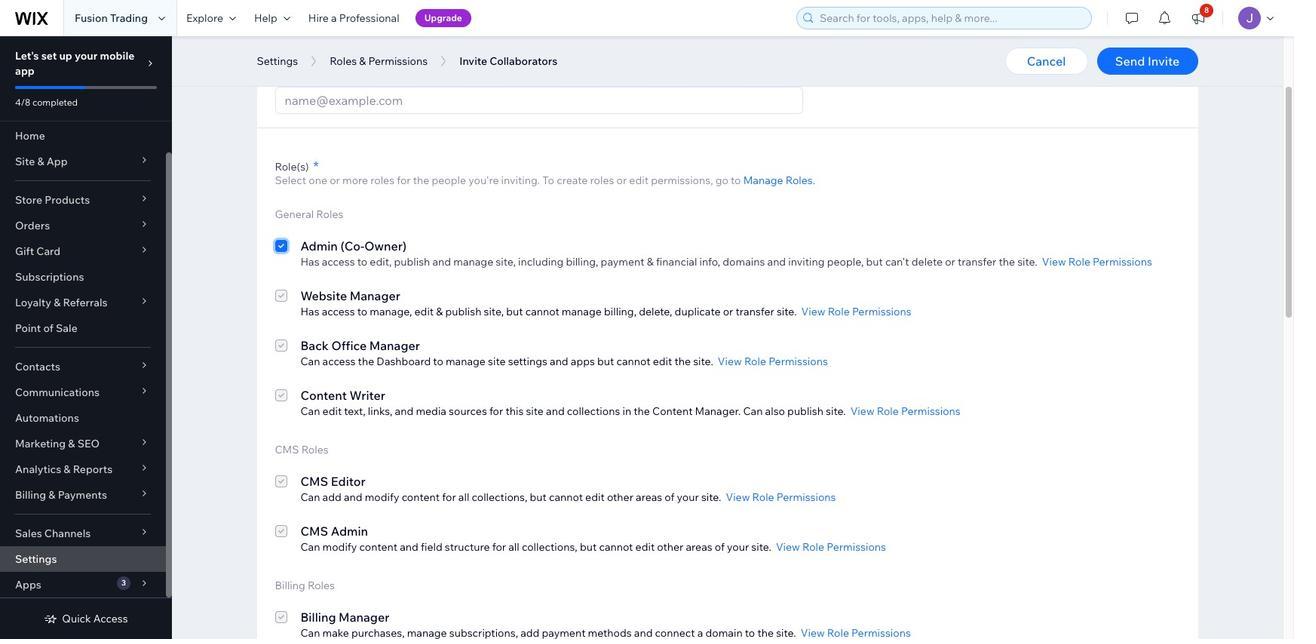 Task type: vqa. For each thing, say whether or not it's contained in the screenshot.
next
no



Task type: locate. For each thing, give the bounding box(es) containing it.
trading
[[110, 11, 148, 25]]

other inside cms admin can modify content and field structure for all collections, but cannot edit other areas of your site. view role permissions
[[657, 540, 684, 554]]

view role permissions button for cms editor
[[726, 490, 836, 504]]

access inside admin (co-owner) has access to edit, publish and manage site, including billing, payment & financial info, domains and inviting people, but can't delete or transfer the site. view role permissions
[[322, 255, 355, 269]]

payments
[[58, 488, 107, 502]]

more
[[343, 174, 368, 187]]

0 vertical spatial manager
[[350, 288, 401, 303]]

permissions inside cms editor can add and modify content for all collections, but cannot edit other areas of your site. view role permissions
[[777, 490, 836, 504]]

1 vertical spatial all
[[509, 540, 520, 554]]

0 vertical spatial has
[[301, 255, 320, 269]]

manager inside website manager has access to manage, edit & publish site, but cannot manage billing, delete, duplicate or transfer site. view role permissions
[[350, 288, 401, 303]]

0 horizontal spatial publish
[[394, 255, 430, 269]]

content left manager.
[[653, 404, 693, 418]]

manager.
[[695, 404, 741, 418]]

None checkbox
[[275, 472, 287, 504], [275, 522, 287, 554], [275, 608, 287, 639], [275, 472, 287, 504], [275, 522, 287, 554], [275, 608, 287, 639]]

1 horizontal spatial modify
[[365, 490, 400, 504]]

cms editor can add and modify content for all collections, but cannot edit other areas of your site. view role permissions
[[301, 474, 836, 504]]

to add multiple invitees, enter each email separated by a comma.
[[293, 66, 612, 80]]

&
[[359, 54, 366, 68], [37, 155, 44, 168], [647, 255, 654, 269], [54, 296, 61, 309], [436, 305, 443, 318], [68, 437, 75, 450], [64, 463, 71, 476], [48, 488, 55, 502]]

0 horizontal spatial areas
[[636, 490, 663, 504]]

edit inside cms editor can add and modify content for all collections, but cannot edit other areas of your site. view role permissions
[[586, 490, 605, 504]]

manage up back office manager can access the dashboard to manage site settings and apps but cannot edit the site. view role permissions
[[562, 305, 602, 318]]

role
[[1069, 255, 1091, 269], [828, 305, 850, 318], [745, 355, 767, 368], [877, 404, 899, 418], [753, 490, 775, 504], [803, 540, 825, 554]]

0 vertical spatial your
[[75, 49, 98, 63]]

1 has from the top
[[301, 255, 320, 269]]

and left apps
[[550, 355, 569, 368]]

site left "settings" on the left bottom of the page
[[488, 355, 506, 368]]

& right manage, at the left top
[[436, 305, 443, 318]]

all up structure
[[459, 490, 470, 504]]

or right the create
[[617, 174, 627, 187]]

editor
[[331, 474, 366, 489]]

roles
[[371, 174, 395, 187], [590, 174, 614, 187]]

1 horizontal spatial areas
[[686, 540, 713, 554]]

1 vertical spatial manage
[[562, 305, 602, 318]]

1 horizontal spatial a
[[565, 66, 570, 80]]

sidebar element
[[0, 36, 172, 639]]

for inside role(s) * select one or more roles for the people you're inviting. to create roles or edit permissions, go to manage roles.
[[397, 174, 411, 187]]

1 vertical spatial publish
[[446, 305, 482, 318]]

& left seo
[[68, 437, 75, 450]]

also
[[765, 404, 785, 418]]

roles right "more"
[[371, 174, 395, 187]]

roles for cms editor
[[302, 443, 329, 456]]

but right apps
[[598, 355, 614, 368]]

view inside cms editor can add and modify content for all collections, but cannot edit other areas of your site. view role permissions
[[726, 490, 750, 504]]

billing,
[[566, 255, 599, 269], [604, 305, 637, 318]]

& for reports
[[64, 463, 71, 476]]

0 vertical spatial cms
[[275, 443, 299, 456]]

invite
[[1148, 54, 1180, 69], [460, 54, 487, 68]]

can inside cms admin can modify content and field structure for all collections, but cannot edit other areas of your site. view role permissions
[[301, 540, 320, 554]]

1 horizontal spatial other
[[657, 540, 684, 554]]

marketing & seo button
[[0, 431, 166, 456]]

view inside back office manager can access the dashboard to manage site settings and apps but cannot edit the site. view role permissions
[[718, 355, 742, 368]]

1 vertical spatial access
[[322, 305, 355, 318]]

publish inside website manager has access to manage, edit & publish site, but cannot manage billing, delete, duplicate or transfer site. view role permissions
[[446, 305, 482, 318]]

billing down analytics
[[15, 488, 46, 502]]

0 horizontal spatial transfer
[[736, 305, 775, 318]]

modify up billing roles
[[323, 540, 357, 554]]

transfer down domains on the top of page
[[736, 305, 775, 318]]

* right role(s)
[[314, 158, 319, 175]]

to down email(s)
[[293, 66, 305, 80]]

multiple
[[329, 66, 369, 80]]

cannot inside back office manager can access the dashboard to manage site settings and apps but cannot edit the site. view role permissions
[[617, 355, 651, 368]]

view inside admin (co-owner) has access to edit, publish and manage site, including billing, payment & financial info, domains and inviting people, but can't delete or transfer the site. view role permissions
[[1043, 255, 1067, 269]]

for inside cms admin can modify content and field structure for all collections, but cannot edit other areas of your site. view role permissions
[[493, 540, 506, 554]]

settings inside button
[[257, 54, 298, 68]]

0 horizontal spatial billing,
[[566, 255, 599, 269]]

2 vertical spatial of
[[715, 540, 725, 554]]

all right structure
[[509, 540, 520, 554]]

manage roles. button
[[744, 174, 816, 187]]

content left field
[[360, 540, 398, 554]]

manager for website
[[350, 288, 401, 303]]

1 horizontal spatial billing,
[[604, 305, 637, 318]]

has inside website manager has access to manage, edit & publish site, but cannot manage billing, delete, duplicate or transfer site. view role permissions
[[301, 305, 320, 318]]

site & app button
[[0, 149, 166, 174]]

8 button
[[1182, 0, 1215, 36]]

0 horizontal spatial other
[[607, 490, 634, 504]]

0 vertical spatial to
[[293, 66, 305, 80]]

cannot
[[526, 305, 560, 318], [617, 355, 651, 368], [549, 490, 583, 504], [599, 540, 633, 554]]

view role permissions button for admin (co-owner)
[[1043, 255, 1153, 269]]

roles
[[330, 54, 357, 68], [316, 207, 344, 221], [302, 443, 329, 456], [308, 579, 335, 592]]

other inside cms editor can add and modify content for all collections, but cannot edit other areas of your site. view role permissions
[[607, 490, 634, 504]]

billing, inside website manager has access to manage, edit & publish site, but cannot manage billing, delete, duplicate or transfer site. view role permissions
[[604, 305, 637, 318]]

3
[[121, 578, 126, 588]]

to inside admin (co-owner) has access to edit, publish and manage site, including billing, payment & financial info, domains and inviting people, but can't delete or transfer the site. view role permissions
[[357, 255, 368, 269]]

cms for editor
[[301, 474, 328, 489]]

for right structure
[[493, 540, 506, 554]]

0 vertical spatial of
[[43, 321, 53, 335]]

can down 'back'
[[301, 355, 320, 368]]

1 vertical spatial to
[[543, 174, 555, 187]]

access down (co-
[[322, 255, 355, 269]]

and left collections in the left bottom of the page
[[546, 404, 565, 418]]

delete,
[[639, 305, 673, 318]]

0 vertical spatial access
[[322, 255, 355, 269]]

and inside cms editor can add and modify content for all collections, but cannot edit other areas of your site. view role permissions
[[344, 490, 363, 504]]

view role permissions button
[[1043, 255, 1153, 269], [802, 305, 912, 318], [718, 355, 828, 368], [851, 404, 961, 418], [726, 490, 836, 504], [776, 540, 886, 554]]

& for app
[[37, 155, 44, 168]]

permissions inside website manager has access to manage, edit & publish site, but cannot manage billing, delete, duplicate or transfer site. view role permissions
[[852, 305, 912, 318]]

sources
[[449, 404, 487, 418]]

roles for admin (co-owner)
[[316, 207, 344, 221]]

subscriptions link
[[0, 264, 166, 290]]

site, inside website manager has access to manage, edit & publish site, but cannot manage billing, delete, duplicate or transfer site. view role permissions
[[484, 305, 504, 318]]

but left the can't
[[867, 255, 883, 269]]

access down office
[[323, 355, 356, 368]]

for left this at the left of the page
[[490, 404, 503, 418]]

1 vertical spatial site,
[[484, 305, 504, 318]]

site right this at the left of the page
[[526, 404, 544, 418]]

hire a professional link
[[299, 0, 409, 36]]

cannot up cms admin can modify content and field structure for all collections, but cannot edit other areas of your site. view role permissions
[[549, 490, 583, 504]]

2 horizontal spatial your
[[727, 540, 749, 554]]

settings down help button
[[257, 54, 298, 68]]

& left reports
[[64, 463, 71, 476]]

can left also on the right bottom of the page
[[744, 404, 763, 418]]

1 vertical spatial your
[[677, 490, 699, 504]]

1 vertical spatial a
[[565, 66, 570, 80]]

billing & payments button
[[0, 482, 166, 508]]

cannot up content writer can edit text, links, and media sources for this site and collections in the content manager. can also publish site. view role permissions
[[617, 355, 651, 368]]

and left inviting on the top
[[768, 255, 786, 269]]

cms
[[275, 443, 299, 456], [301, 474, 328, 489], [301, 524, 328, 539]]

2 vertical spatial access
[[323, 355, 356, 368]]

can inside cms editor can add and modify content for all collections, but cannot edit other areas of your site. view role permissions
[[301, 490, 320, 504]]

duplicate
[[675, 305, 721, 318]]

billing for billing manager
[[301, 610, 336, 625]]

has down website
[[301, 305, 320, 318]]

settings inside "link"
[[15, 552, 57, 566]]

2 horizontal spatial publish
[[788, 404, 824, 418]]

1 horizontal spatial your
[[677, 490, 699, 504]]

sales channels
[[15, 527, 91, 540]]

cannot up back office manager can access the dashboard to manage site settings and apps but cannot edit the site. view role permissions
[[526, 305, 560, 318]]

of inside cms editor can add and modify content for all collections, but cannot edit other areas of your site. view role permissions
[[665, 490, 675, 504]]

1 vertical spatial manager
[[370, 338, 420, 353]]

0 vertical spatial other
[[607, 490, 634, 504]]

1 horizontal spatial all
[[509, 540, 520, 554]]

0 horizontal spatial your
[[75, 49, 98, 63]]

2 vertical spatial cms
[[301, 524, 328, 539]]

access down website
[[322, 305, 355, 318]]

quick access
[[62, 612, 128, 625]]

1 horizontal spatial content
[[402, 490, 440, 504]]

4/8
[[15, 97, 30, 108]]

1 vertical spatial settings
[[15, 552, 57, 566]]

by
[[550, 66, 562, 80]]

*
[[318, 48, 324, 65], [314, 158, 319, 175]]

billing for billing & payments
[[15, 488, 46, 502]]

settings link
[[0, 546, 166, 572]]

0 vertical spatial content
[[402, 490, 440, 504]]

cms for roles
[[275, 443, 299, 456]]

can up cms roles
[[301, 404, 320, 418]]

& left invitees,
[[359, 54, 366, 68]]

1 vertical spatial has
[[301, 305, 320, 318]]

2 vertical spatial publish
[[788, 404, 824, 418]]

the
[[413, 174, 430, 187], [999, 255, 1016, 269], [358, 355, 374, 368], [675, 355, 691, 368], [634, 404, 650, 418]]

role inside website manager has access to manage, edit & publish site, but cannot manage billing, delete, duplicate or transfer site. view role permissions
[[828, 305, 850, 318]]

manage,
[[370, 305, 412, 318]]

1 vertical spatial other
[[657, 540, 684, 554]]

to left the create
[[543, 174, 555, 187]]

billing, left payment at the left top
[[566, 255, 599, 269]]

access inside back office manager can access the dashboard to manage site settings and apps but cannot edit the site. view role permissions
[[323, 355, 356, 368]]

billing for billing roles
[[275, 579, 305, 592]]

and
[[433, 255, 451, 269], [768, 255, 786, 269], [550, 355, 569, 368], [395, 404, 414, 418], [546, 404, 565, 418], [344, 490, 363, 504], [400, 540, 419, 554]]

0 vertical spatial areas
[[636, 490, 663, 504]]

collections, up structure
[[472, 490, 528, 504]]

for left people
[[397, 174, 411, 187]]

settings for settings button
[[257, 54, 298, 68]]

manager
[[350, 288, 401, 303], [370, 338, 420, 353], [339, 610, 390, 625]]

invite collaborators
[[460, 54, 558, 68]]

transfer inside admin (co-owner) has access to edit, publish and manage site, including billing, payment & financial info, domains and inviting people, but can't delete or transfer the site. view role permissions
[[958, 255, 997, 269]]

to right dashboard
[[433, 355, 443, 368]]

0 vertical spatial a
[[331, 11, 337, 25]]

1 horizontal spatial publish
[[446, 305, 482, 318]]

but inside back office manager can access the dashboard to manage site settings and apps but cannot edit the site. view role permissions
[[598, 355, 614, 368]]

collections, down cms editor can add and modify content for all collections, but cannot edit other areas of your site. view role permissions
[[522, 540, 578, 554]]

2 vertical spatial billing
[[301, 610, 336, 625]]

roles inside button
[[330, 54, 357, 68]]

0 horizontal spatial all
[[459, 490, 470, 504]]

& for permissions
[[359, 54, 366, 68]]

& inside button
[[359, 54, 366, 68]]

publish down owner)
[[394, 255, 430, 269]]

2 horizontal spatial of
[[715, 540, 725, 554]]

None checkbox
[[275, 237, 287, 269], [275, 287, 287, 318], [275, 337, 287, 368], [275, 386, 287, 418], [275, 237, 287, 269], [275, 287, 287, 318], [275, 337, 287, 368], [275, 386, 287, 418]]

separated
[[498, 66, 548, 80]]

site. inside admin (co-owner) has access to edit, publish and manage site, including billing, payment & financial info, domains and inviting people, but can't delete or transfer the site. view role permissions
[[1018, 255, 1038, 269]]

0 horizontal spatial content
[[301, 388, 347, 403]]

to inside role(s) * select one or more roles for the people you're inviting. to create roles or edit permissions, go to manage roles.
[[543, 174, 555, 187]]

& for seo
[[68, 437, 75, 450]]

0 vertical spatial admin
[[301, 238, 338, 254]]

but
[[867, 255, 883, 269], [506, 305, 523, 318], [598, 355, 614, 368], [530, 490, 547, 504], [580, 540, 597, 554]]

of inside sidebar "element"
[[43, 321, 53, 335]]

communications button
[[0, 380, 166, 405]]

access for office
[[323, 355, 356, 368]]

add down email(s) *
[[307, 66, 326, 80]]

admin down general roles
[[301, 238, 338, 254]]

1 vertical spatial collections,
[[522, 540, 578, 554]]

transfer right delete
[[958, 255, 997, 269]]

1 vertical spatial site
[[526, 404, 544, 418]]

owner)
[[365, 238, 407, 254]]

0 horizontal spatial content
[[360, 540, 398, 554]]

0 vertical spatial billing
[[15, 488, 46, 502]]

1 vertical spatial add
[[323, 490, 342, 504]]

& right site
[[37, 155, 44, 168]]

for up field
[[442, 490, 456, 504]]

cancel button
[[1005, 48, 1088, 75]]

site
[[15, 155, 35, 168]]

1 horizontal spatial to
[[543, 174, 555, 187]]

0 horizontal spatial settings
[[15, 552, 57, 566]]

sales channels button
[[0, 521, 166, 546]]

0 vertical spatial manage
[[454, 255, 494, 269]]

and left field
[[400, 540, 419, 554]]

view role permissions button for back office manager
[[718, 355, 828, 368]]

0 vertical spatial *
[[318, 48, 324, 65]]

but down cms editor can add and modify content for all collections, but cannot edit other areas of your site. view role permissions
[[580, 540, 597, 554]]

0 vertical spatial billing,
[[566, 255, 599, 269]]

* right email(s)
[[318, 48, 324, 65]]

to left edit, at top left
[[357, 255, 368, 269]]

has up website
[[301, 255, 320, 269]]

0 vertical spatial settings
[[257, 54, 298, 68]]

1 vertical spatial transfer
[[736, 305, 775, 318]]

1 vertical spatial modify
[[323, 540, 357, 554]]

2 vertical spatial manage
[[446, 355, 486, 368]]

but up cms admin can modify content and field structure for all collections, but cannot edit other areas of your site. view role permissions
[[530, 490, 547, 504]]

1 horizontal spatial content
[[653, 404, 693, 418]]

settings down 'sales'
[[15, 552, 57, 566]]

enter
[[414, 66, 441, 80]]

0 horizontal spatial of
[[43, 321, 53, 335]]

modify down "editor"
[[365, 490, 400, 504]]

1 vertical spatial billing
[[275, 579, 305, 592]]

collections, inside cms admin can modify content and field structure for all collections, but cannot edit other areas of your site. view role permissions
[[522, 540, 578, 554]]

1 vertical spatial areas
[[686, 540, 713, 554]]

* inside role(s) * select one or more roles for the people you're inviting. to create roles or edit permissions, go to manage roles.
[[314, 158, 319, 175]]

1 horizontal spatial of
[[665, 490, 675, 504]]

areas inside cms admin can modify content and field structure for all collections, but cannot edit other areas of your site. view role permissions
[[686, 540, 713, 554]]

1 vertical spatial billing,
[[604, 305, 637, 318]]

1 vertical spatial content
[[360, 540, 398, 554]]

2 has from the top
[[301, 305, 320, 318]]

edit inside back office manager can access the dashboard to manage site settings and apps but cannot edit the site. view role permissions
[[653, 355, 672, 368]]

domains
[[723, 255, 765, 269]]

to inside role(s) * select one or more roles for the people you're inviting. to create roles or edit permissions, go to manage roles.
[[731, 174, 741, 187]]

to left manage, at the left top
[[357, 305, 368, 318]]

settings
[[257, 54, 298, 68], [15, 552, 57, 566]]

has
[[301, 255, 320, 269], [301, 305, 320, 318]]

role(s) * select one or more roles for the people you're inviting. to create roles or edit permissions, go to manage roles.
[[275, 158, 816, 187]]

a right by
[[565, 66, 570, 80]]

gift card button
[[0, 238, 166, 264]]

content up field
[[402, 490, 440, 504]]

cannot down cms editor can add and modify content for all collections, but cannot edit other areas of your site. view role permissions
[[599, 540, 633, 554]]

or right delete
[[945, 255, 956, 269]]

all inside cms admin can modify content and field structure for all collections, but cannot edit other areas of your site. view role permissions
[[509, 540, 520, 554]]

marketing
[[15, 437, 66, 450]]

settings for settings "link"
[[15, 552, 57, 566]]

1 roles from the left
[[371, 174, 395, 187]]

referrals
[[63, 296, 108, 309]]

& down analytics & reports
[[48, 488, 55, 502]]

or right 'duplicate'
[[723, 305, 734, 318]]

view inside cms admin can modify content and field structure for all collections, but cannot edit other areas of your site. view role permissions
[[776, 540, 800, 554]]

cms inside cms editor can add and modify content for all collections, but cannot edit other areas of your site. view role permissions
[[301, 474, 328, 489]]

1 horizontal spatial settings
[[257, 54, 298, 68]]

a right hire on the top of the page
[[331, 11, 337, 25]]

billing, left 'delete,'
[[604, 305, 637, 318]]

cms inside cms admin can modify content and field structure for all collections, but cannot edit other areas of your site. view role permissions
[[301, 524, 328, 539]]

& left financial
[[647, 255, 654, 269]]

2 vertical spatial manager
[[339, 610, 390, 625]]

permissions
[[369, 54, 428, 68], [1093, 255, 1153, 269], [852, 305, 912, 318], [769, 355, 828, 368], [902, 404, 961, 418], [777, 490, 836, 504], [827, 540, 886, 554]]

0 vertical spatial modify
[[365, 490, 400, 504]]

0 horizontal spatial modify
[[323, 540, 357, 554]]

view role permissions button for content writer
[[851, 404, 961, 418]]

manage inside back office manager can access the dashboard to manage site settings and apps but cannot edit the site. view role permissions
[[446, 355, 486, 368]]

1 vertical spatial cms
[[301, 474, 328, 489]]

transfer
[[958, 255, 997, 269], [736, 305, 775, 318]]

1 vertical spatial *
[[314, 158, 319, 175]]

site,
[[496, 255, 516, 269], [484, 305, 504, 318]]

billing up the billing manager
[[275, 579, 305, 592]]

publish right also on the right bottom of the page
[[788, 404, 824, 418]]

can down cms roles
[[301, 490, 320, 504]]

0 horizontal spatial site
[[488, 355, 506, 368]]

roles & permissions
[[330, 54, 428, 68]]

admin inside admin (co-owner) has access to edit, publish and manage site, including billing, payment & financial info, domains and inviting people, but can't delete or transfer the site. view role permissions
[[301, 238, 338, 254]]

publish right manage, at the left top
[[446, 305, 482, 318]]

manage left including
[[454, 255, 494, 269]]

create
[[557, 174, 588, 187]]

content up text,
[[301, 388, 347, 403]]

billing down billing roles
[[301, 610, 336, 625]]

1 horizontal spatial site
[[526, 404, 544, 418]]

0 vertical spatial site
[[488, 355, 506, 368]]

edit
[[630, 174, 649, 187], [415, 305, 434, 318], [653, 355, 672, 368], [323, 404, 342, 418], [586, 490, 605, 504], [636, 540, 655, 554]]

can for content writer
[[301, 404, 320, 418]]

0 vertical spatial transfer
[[958, 255, 997, 269]]

but inside cms admin can modify content and field structure for all collections, but cannot edit other areas of your site. view role permissions
[[580, 540, 597, 554]]

add down "editor"
[[323, 490, 342, 504]]

1 vertical spatial admin
[[331, 524, 368, 539]]

your inside cms admin can modify content and field structure for all collections, but cannot edit other areas of your site. view role permissions
[[727, 540, 749, 554]]

your inside cms editor can add and modify content for all collections, but cannot edit other areas of your site. view role permissions
[[677, 490, 699, 504]]

2 vertical spatial your
[[727, 540, 749, 554]]

edit inside content writer can edit text, links, and media sources for this site and collections in the content manager. can also publish site. view role permissions
[[323, 404, 342, 418]]

you're
[[469, 174, 499, 187]]

view role permissions button for cms admin
[[776, 540, 886, 554]]

1 vertical spatial content
[[653, 404, 693, 418]]

0 vertical spatial collections,
[[472, 490, 528, 504]]

collections, inside cms editor can add and modify content for all collections, but cannot edit other areas of your site. view role permissions
[[472, 490, 528, 504]]

role inside cms admin can modify content and field structure for all collections, but cannot edit other areas of your site. view role permissions
[[803, 540, 825, 554]]

invitees,
[[371, 66, 412, 80]]

1 vertical spatial of
[[665, 490, 675, 504]]

can up billing roles
[[301, 540, 320, 554]]

delete
[[912, 255, 943, 269]]

0 horizontal spatial roles
[[371, 174, 395, 187]]

areas inside cms editor can add and modify content for all collections, but cannot edit other areas of your site. view role permissions
[[636, 490, 663, 504]]

0 horizontal spatial to
[[293, 66, 305, 80]]

access inside website manager has access to manage, edit & publish site, but cannot manage billing, delete, duplicate or transfer site. view role permissions
[[322, 305, 355, 318]]

& right loyalty
[[54, 296, 61, 309]]

1 horizontal spatial transfer
[[958, 255, 997, 269]]

manage up sources
[[446, 355, 486, 368]]

admin down "editor"
[[331, 524, 368, 539]]

0 vertical spatial publish
[[394, 255, 430, 269]]

site
[[488, 355, 506, 368], [526, 404, 544, 418]]

and down "editor"
[[344, 490, 363, 504]]

communications
[[15, 386, 100, 399]]

0 vertical spatial site,
[[496, 255, 516, 269]]

or inside website manager has access to manage, edit & publish site, but cannot manage billing, delete, duplicate or transfer site. view role permissions
[[723, 305, 734, 318]]

1 horizontal spatial roles
[[590, 174, 614, 187]]

to right 'go' at the right of the page
[[731, 174, 741, 187]]

but up "settings" on the left bottom of the page
[[506, 305, 523, 318]]

billing inside popup button
[[15, 488, 46, 502]]

roles right the create
[[590, 174, 614, 187]]

for inside cms editor can add and modify content for all collections, but cannot edit other areas of your site. view role permissions
[[442, 490, 456, 504]]

0 vertical spatial all
[[459, 490, 470, 504]]



Task type: describe. For each thing, give the bounding box(es) containing it.
financial
[[656, 255, 697, 269]]

& inside admin (co-owner) has access to edit, publish and manage site, including billing, payment & financial info, domains and inviting people, but can't delete or transfer the site. view role permissions
[[647, 255, 654, 269]]

products
[[45, 193, 90, 207]]

this
[[506, 404, 524, 418]]

site, inside admin (co-owner) has access to edit, publish and manage site, including billing, payment & financial info, domains and inviting people, but can't delete or transfer the site. view role permissions
[[496, 255, 516, 269]]

field
[[421, 540, 443, 554]]

app
[[47, 155, 68, 168]]

upgrade button
[[415, 9, 471, 27]]

app
[[15, 64, 35, 78]]

1 horizontal spatial invite
[[1148, 54, 1180, 69]]

site. inside cms admin can modify content and field structure for all collections, but cannot edit other areas of your site. view role permissions
[[752, 540, 772, 554]]

site. inside cms editor can add and modify content for all collections, but cannot edit other areas of your site. view role permissions
[[702, 490, 722, 504]]

let's set up your mobile app
[[15, 49, 135, 78]]

hire a professional
[[308, 11, 400, 25]]

name@example.com field
[[280, 88, 798, 113]]

all inside cms editor can add and modify content for all collections, but cannot edit other areas of your site. view role permissions
[[459, 490, 470, 504]]

permissions inside content writer can edit text, links, and media sources for this site and collections in the content manager. can also publish site. view role permissions
[[902, 404, 961, 418]]

home
[[15, 129, 45, 143]]

email(s) *
[[275, 48, 324, 65]]

for inside content writer can edit text, links, and media sources for this site and collections in the content manager. can also publish site. view role permissions
[[490, 404, 503, 418]]

(co-
[[341, 238, 365, 254]]

info,
[[700, 255, 721, 269]]

hire
[[308, 11, 329, 25]]

explore
[[186, 11, 223, 25]]

billing, inside admin (co-owner) has access to edit, publish and manage site, including billing, payment & financial info, domains and inviting people, but can't delete or transfer the site. view role permissions
[[566, 255, 599, 269]]

role inside content writer can edit text, links, and media sources for this site and collections in the content manager. can also publish site. view role permissions
[[877, 404, 899, 418]]

billing roles
[[275, 579, 335, 592]]

card
[[36, 244, 61, 258]]

help
[[254, 11, 278, 25]]

website
[[301, 288, 347, 303]]

4/8 completed
[[15, 97, 78, 108]]

cms for admin
[[301, 524, 328, 539]]

links,
[[368, 404, 393, 418]]

to inside website manager has access to manage, edit & publish site, but cannot manage billing, delete, duplicate or transfer site. view role permissions
[[357, 305, 368, 318]]

and inside cms admin can modify content and field structure for all collections, but cannot edit other areas of your site. view role permissions
[[400, 540, 419, 554]]

orders button
[[0, 213, 166, 238]]

8
[[1205, 5, 1210, 15]]

collaborators
[[490, 54, 558, 68]]

but inside cms editor can add and modify content for all collections, but cannot edit other areas of your site. view role permissions
[[530, 490, 547, 504]]

of inside cms admin can modify content and field structure for all collections, but cannot edit other areas of your site. view role permissions
[[715, 540, 725, 554]]

quick
[[62, 612, 91, 625]]

media
[[416, 404, 447, 418]]

admin inside cms admin can modify content and field structure for all collections, but cannot edit other areas of your site. view role permissions
[[331, 524, 368, 539]]

& inside website manager has access to manage, edit & publish site, but cannot manage billing, delete, duplicate or transfer site. view role permissions
[[436, 305, 443, 318]]

general
[[275, 207, 314, 221]]

professional
[[339, 11, 400, 25]]

the inside role(s) * select one or more roles for the people you're inviting. to create roles or edit permissions, go to manage roles.
[[413, 174, 430, 187]]

select
[[275, 174, 306, 187]]

site inside back office manager can access the dashboard to manage site settings and apps but cannot edit the site. view role permissions
[[488, 355, 506, 368]]

one
[[309, 174, 327, 187]]

add inside cms editor can add and modify content for all collections, but cannot edit other areas of your site. view role permissions
[[323, 490, 342, 504]]

the inside content writer can edit text, links, and media sources for this site and collections in the content manager. can also publish site. view role permissions
[[634, 404, 650, 418]]

set
[[41, 49, 57, 63]]

and inside back office manager can access the dashboard to manage site settings and apps but cannot edit the site. view role permissions
[[550, 355, 569, 368]]

point of sale
[[15, 321, 78, 335]]

manage inside admin (co-owner) has access to edit, publish and manage site, including billing, payment & financial info, domains and inviting people, but can't delete or transfer the site. view role permissions
[[454, 255, 494, 269]]

loyalty & referrals button
[[0, 290, 166, 315]]

roles.
[[786, 174, 816, 187]]

billing manager
[[301, 610, 390, 625]]

and right edit, at top left
[[433, 255, 451, 269]]

up
[[59, 49, 72, 63]]

0 horizontal spatial a
[[331, 11, 337, 25]]

* for role(s) * select one or more roles for the people you're inviting. to create roles or edit permissions, go to manage roles.
[[314, 158, 319, 175]]

website manager has access to manage, edit & publish site, but cannot manage billing, delete, duplicate or transfer site. view role permissions
[[301, 288, 912, 318]]

manage inside website manager has access to manage, edit & publish site, but cannot manage billing, delete, duplicate or transfer site. view role permissions
[[562, 305, 602, 318]]

can inside back office manager can access the dashboard to manage site settings and apps but cannot edit the site. view role permissions
[[301, 355, 320, 368]]

to inside back office manager can access the dashboard to manage site settings and apps but cannot edit the site. view role permissions
[[433, 355, 443, 368]]

contacts
[[15, 360, 60, 373]]

but inside website manager has access to manage, edit & publish site, but cannot manage billing, delete, duplicate or transfer site. view role permissions
[[506, 305, 523, 318]]

home link
[[0, 123, 166, 149]]

loyalty & referrals
[[15, 296, 108, 309]]

edit inside website manager has access to manage, edit & publish site, but cannot manage billing, delete, duplicate or transfer site. view role permissions
[[415, 305, 434, 318]]

apps
[[15, 578, 41, 592]]

content inside cms admin can modify content and field structure for all collections, but cannot edit other areas of your site. view role permissions
[[360, 540, 398, 554]]

permissions inside roles & permissions button
[[369, 54, 428, 68]]

can for cms admin
[[301, 540, 320, 554]]

analytics
[[15, 463, 61, 476]]

sale
[[56, 321, 78, 335]]

gift card
[[15, 244, 61, 258]]

sales
[[15, 527, 42, 540]]

channels
[[44, 527, 91, 540]]

people,
[[827, 255, 864, 269]]

publish inside content writer can edit text, links, and media sources for this site and collections in the content manager. can also publish site. view role permissions
[[788, 404, 824, 418]]

site. inside content writer can edit text, links, and media sources for this site and collections in the content manager. can also publish site. view role permissions
[[826, 404, 846, 418]]

site. inside website manager has access to manage, edit & publish site, but cannot manage billing, delete, duplicate or transfer site. view role permissions
[[777, 305, 797, 318]]

invite collaborators button
[[452, 50, 565, 72]]

store products button
[[0, 187, 166, 213]]

content writer can edit text, links, and media sources for this site and collections in the content manager. can also publish site. view role permissions
[[301, 388, 961, 418]]

back
[[301, 338, 329, 353]]

office
[[332, 338, 367, 353]]

role inside cms editor can add and modify content for all collections, but cannot edit other areas of your site. view role permissions
[[753, 490, 775, 504]]

manager for billing
[[339, 610, 390, 625]]

& for payments
[[48, 488, 55, 502]]

point of sale link
[[0, 315, 166, 341]]

view role permissions button for website manager
[[802, 305, 912, 318]]

inviting.
[[501, 174, 540, 187]]

modify inside cms admin can modify content and field structure for all collections, but cannot edit other areas of your site. view role permissions
[[323, 540, 357, 554]]

or right one
[[330, 174, 340, 187]]

0 vertical spatial content
[[301, 388, 347, 403]]

text,
[[344, 404, 366, 418]]

access for (co-
[[322, 255, 355, 269]]

inviting
[[789, 255, 825, 269]]

content inside cms editor can add and modify content for all collections, but cannot edit other areas of your site. view role permissions
[[402, 490, 440, 504]]

cancel
[[1027, 54, 1066, 69]]

role inside admin (co-owner) has access to edit, publish and manage site, including billing, payment & financial info, domains and inviting people, but can't delete or transfer the site. view role permissions
[[1069, 255, 1091, 269]]

help button
[[245, 0, 299, 36]]

the inside admin (co-owner) has access to edit, publish and manage site, including billing, payment & financial info, domains and inviting people, but can't delete or transfer the site. view role permissions
[[999, 255, 1016, 269]]

collections
[[567, 404, 620, 418]]

loyalty
[[15, 296, 51, 309]]

email(s)
[[275, 51, 314, 64]]

manage
[[744, 174, 784, 187]]

structure
[[445, 540, 490, 554]]

edit inside cms admin can modify content and field structure for all collections, but cannot edit other areas of your site. view role permissions
[[636, 540, 655, 554]]

Search for tools, apps, help & more... field
[[816, 8, 1087, 29]]

permissions inside admin (co-owner) has access to edit, publish and manage site, including billing, payment & financial info, domains and inviting people, but can't delete or transfer the site. view role permissions
[[1093, 255, 1153, 269]]

0 vertical spatial add
[[307, 66, 326, 80]]

transfer inside website manager has access to manage, edit & publish site, but cannot manage billing, delete, duplicate or transfer site. view role permissions
[[736, 305, 775, 318]]

reports
[[73, 463, 113, 476]]

your inside let's set up your mobile app
[[75, 49, 98, 63]]

modify inside cms editor can add and modify content for all collections, but cannot edit other areas of your site. view role permissions
[[365, 490, 400, 504]]

completed
[[32, 97, 78, 108]]

site inside content writer can edit text, links, and media sources for this site and collections in the content manager. can also publish site. view role permissions
[[526, 404, 544, 418]]

marketing & seo
[[15, 437, 100, 450]]

permissions,
[[651, 174, 713, 187]]

contacts button
[[0, 354, 166, 380]]

dashboard
[[377, 355, 431, 368]]

point
[[15, 321, 41, 335]]

send invite button
[[1097, 48, 1199, 75]]

can't
[[886, 255, 910, 269]]

view inside content writer can edit text, links, and media sources for this site and collections in the content manager. can also publish site. view role permissions
[[851, 404, 875, 418]]

publish inside admin (co-owner) has access to edit, publish and manage site, including billing, payment & financial info, domains and inviting people, but can't delete or transfer the site. view role permissions
[[394, 255, 430, 269]]

has inside admin (co-owner) has access to edit, publish and manage site, including billing, payment & financial info, domains and inviting people, but can't delete or transfer the site. view role permissions
[[301, 255, 320, 269]]

roles for billing manager
[[308, 579, 335, 592]]

* for email(s) *
[[318, 48, 324, 65]]

cannot inside website manager has access to manage, edit & publish site, but cannot manage billing, delete, duplicate or transfer site. view role permissions
[[526, 305, 560, 318]]

roles & permissions button
[[322, 50, 435, 72]]

2 roles from the left
[[590, 174, 614, 187]]

site. inside back office manager can access the dashboard to manage site settings and apps but cannot edit the site. view role permissions
[[694, 355, 714, 368]]

go
[[716, 174, 729, 187]]

manager inside back office manager can access the dashboard to manage site settings and apps but cannot edit the site. view role permissions
[[370, 338, 420, 353]]

and right the links,
[[395, 404, 414, 418]]

0 horizontal spatial invite
[[460, 54, 487, 68]]

cannot inside cms editor can add and modify content for all collections, but cannot edit other areas of your site. view role permissions
[[549, 490, 583, 504]]

role inside back office manager can access the dashboard to manage site settings and apps but cannot edit the site. view role permissions
[[745, 355, 767, 368]]

but inside admin (co-owner) has access to edit, publish and manage site, including billing, payment & financial info, domains and inviting people, but can't delete or transfer the site. view role permissions
[[867, 255, 883, 269]]

cannot inside cms admin can modify content and field structure for all collections, but cannot edit other areas of your site. view role permissions
[[599, 540, 633, 554]]

let's
[[15, 49, 39, 63]]

orders
[[15, 219, 50, 232]]

can for cms editor
[[301, 490, 320, 504]]

permissions inside back office manager can access the dashboard to manage site settings and apps but cannot edit the site. view role permissions
[[769, 355, 828, 368]]

role(s)
[[275, 160, 309, 174]]

gift
[[15, 244, 34, 258]]

edit inside role(s) * select one or more roles for the people you're inviting. to create roles or edit permissions, go to manage roles.
[[630, 174, 649, 187]]

general roles
[[275, 207, 344, 221]]

store products
[[15, 193, 90, 207]]

or inside admin (co-owner) has access to edit, publish and manage site, including billing, payment & financial info, domains and inviting people, but can't delete or transfer the site. view role permissions
[[945, 255, 956, 269]]

permissions inside cms admin can modify content and field structure for all collections, but cannot edit other areas of your site. view role permissions
[[827, 540, 886, 554]]

mobile
[[100, 49, 135, 63]]

view inside website manager has access to manage, edit & publish site, but cannot manage billing, delete, duplicate or transfer site. view role permissions
[[802, 305, 826, 318]]

& for referrals
[[54, 296, 61, 309]]



